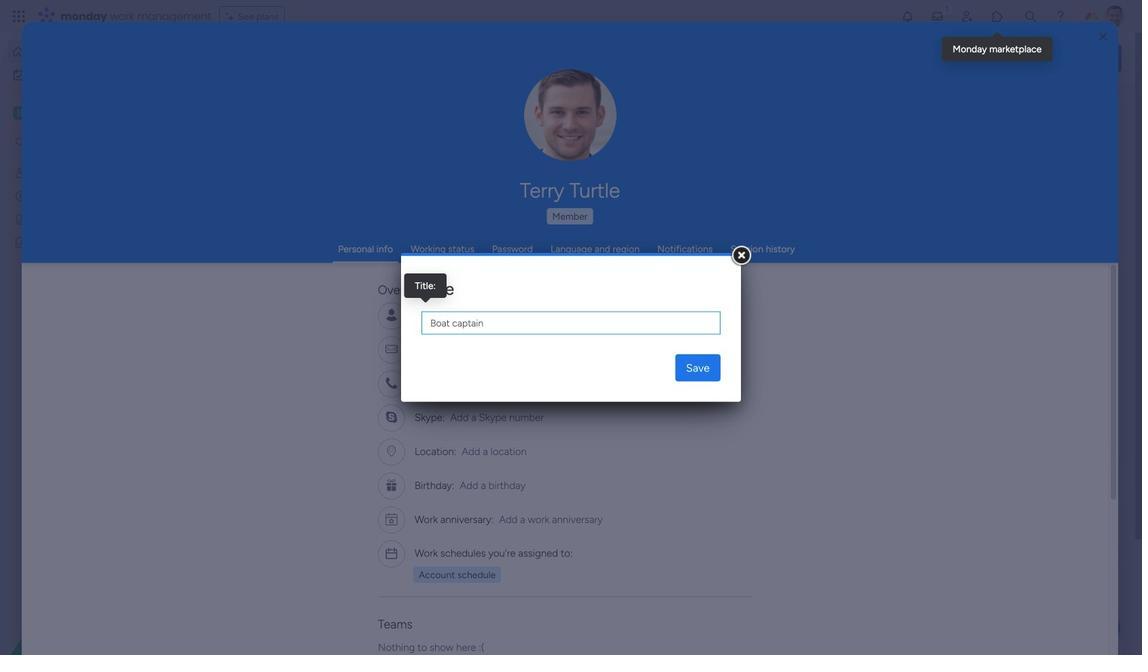 Task type: locate. For each thing, give the bounding box(es) containing it.
update feed image
[[931, 10, 945, 23]]

1 horizontal spatial lottie animation image
[[534, 33, 916, 84]]

1 horizontal spatial public board image
[[672, 248, 687, 263]]

0 vertical spatial lottie animation element
[[534, 33, 916, 84]]

list box
[[0, 159, 173, 438]]

1 vertical spatial public board image
[[450, 248, 465, 263]]

0 horizontal spatial lottie animation element
[[0, 518, 173, 655]]

public board image up component icon on the left
[[450, 248, 465, 263]]

1 vertical spatial lottie animation image
[[0, 518, 173, 655]]

0 horizontal spatial add to favorites image
[[403, 249, 417, 262]]

2 add to favorites image from the left
[[848, 249, 862, 262]]

1 public board image from the left
[[227, 248, 242, 263]]

1 horizontal spatial lottie animation element
[[534, 33, 916, 84]]

1 horizontal spatial add to favorites image
[[848, 249, 862, 262]]

0 vertical spatial lottie animation image
[[534, 33, 916, 84]]

2 public board image from the left
[[672, 248, 687, 263]]

dapulse x slim image
[[1102, 99, 1118, 115]]

public board image for first add to favorites image
[[227, 248, 242, 263]]

quick search results list box
[[210, 127, 886, 474]]

lottie animation element
[[534, 33, 916, 84], [0, 518, 173, 655]]

1 horizontal spatial public board image
[[450, 248, 465, 263]]

invite members image
[[961, 10, 975, 23]]

option
[[0, 161, 173, 164]]

add to favorites image
[[403, 415, 417, 429]]

None field
[[422, 311, 721, 335]]

help image
[[1055, 10, 1068, 23]]

notifications image
[[901, 10, 915, 23]]

0 horizontal spatial lottie animation image
[[0, 518, 173, 655]]

see plans image
[[226, 9, 238, 24]]

lottie animation image
[[534, 33, 916, 84], [0, 518, 173, 655]]

v2 user feedback image
[[930, 51, 940, 66]]

public board image up component image
[[227, 248, 242, 263]]

public board image
[[227, 248, 242, 263], [672, 248, 687, 263]]

1 image
[[942, 1, 954, 16]]

0 horizontal spatial public board image
[[227, 248, 242, 263]]

public board image for 2nd add to favorites image from left
[[672, 248, 687, 263]]

0 horizontal spatial public board image
[[14, 213, 27, 226]]

public board image up public dashboard image
[[14, 213, 27, 226]]

add to favorites image
[[403, 249, 417, 262], [848, 249, 862, 262]]

public board image
[[14, 213, 27, 226], [450, 248, 465, 263]]

public board image right remove from favorites image
[[672, 248, 687, 263]]

component image
[[450, 270, 462, 282]]

workspace image
[[13, 105, 27, 120]]

public dashboard image
[[14, 236, 27, 249]]



Task type: vqa. For each thing, say whether or not it's contained in the screenshot.
Monday marketplace icon
yes



Task type: describe. For each thing, give the bounding box(es) containing it.
close image
[[1100, 32, 1108, 42]]

search everything image
[[1025, 10, 1038, 23]]

monday marketplace image
[[991, 10, 1005, 23]]

1 add to favorites image from the left
[[403, 249, 417, 262]]

remove from favorites image
[[626, 249, 640, 262]]

templates image image
[[931, 274, 1110, 368]]

component image
[[227, 270, 239, 282]]

contact sales element
[[918, 626, 1123, 655]]

getting started element
[[918, 496, 1123, 550]]

copied! image
[[479, 310, 489, 320]]

1 vertical spatial lottie animation element
[[0, 518, 173, 655]]

v2 bolt switch image
[[1036, 51, 1044, 66]]

select product image
[[12, 10, 26, 23]]

0 vertical spatial public board image
[[14, 213, 27, 226]]

terry turtle image
[[1105, 5, 1127, 27]]

help center element
[[918, 561, 1123, 616]]



